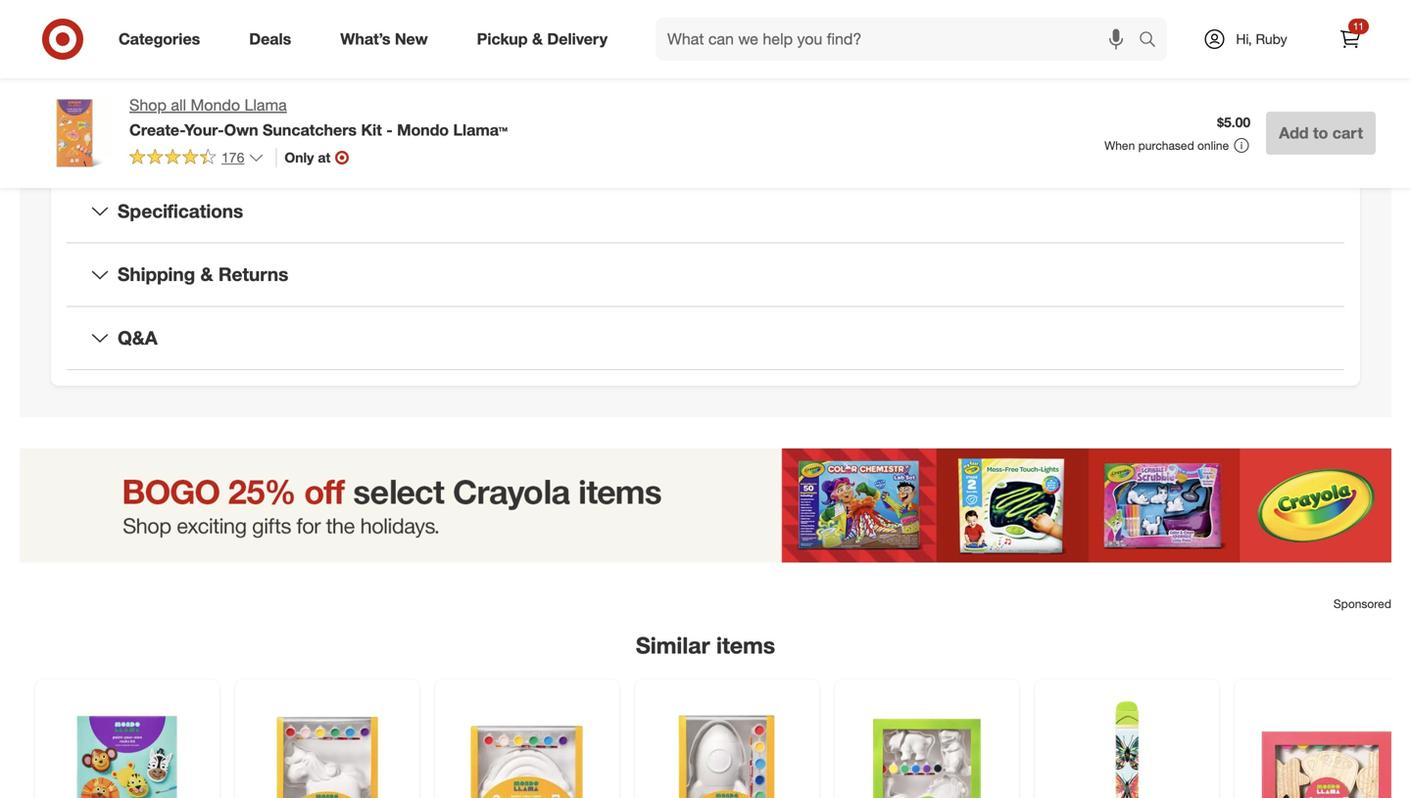 Task type: vqa. For each thing, say whether or not it's contained in the screenshot.
Making
yes



Task type: locate. For each thing, give the bounding box(es) containing it.
great
[[300, 27, 331, 44]]

it up making
[[776, 113, 784, 131]]

of
[[1047, 113, 1059, 131]]

ruby
[[1256, 30, 1288, 48]]

delivery
[[547, 29, 608, 49]]

$5.00
[[1218, 114, 1251, 131]]

& inside "shipping & returns" dropdown button
[[201, 263, 213, 286]]

deals link
[[233, 18, 316, 61]]

categories link
[[102, 18, 225, 61]]

176 link
[[129, 148, 264, 170]]

paint by number kit butterfly - mondo llama™ image
[[1047, 692, 1208, 799]]

0 vertical spatial make
[[251, 27, 285, 44]]

make right the bright.
[[831, 113, 864, 131]]

1 vertical spatial make
[[1083, 113, 1117, 131]]

11 link
[[1329, 18, 1372, 61]]

make left a
[[251, 27, 285, 44]]

suncatchers
[[263, 120, 357, 140]]

0 horizontal spatial make
[[251, 27, 285, 44]]

mondo down the bright.
[[817, 133, 860, 150]]

a
[[289, 27, 296, 44]]

mondo right -
[[397, 120, 449, 140]]

make
[[739, 113, 773, 131], [831, 113, 864, 131], [913, 113, 947, 131]]

q&a button
[[67, 307, 1345, 370]]

mondo up your- at the top of page
[[191, 96, 240, 115]]

categories
[[119, 29, 200, 49]]

1 horizontal spatial make
[[831, 113, 864, 131]]

make up making
[[739, 113, 773, 131]]

hi,
[[1236, 30, 1252, 48]]

it left bold.
[[868, 113, 875, 131]]

make inside make it bright. make it bold. make it up. and most of all, make it you. find your creativity in the making with mondo llama.
[[1083, 113, 1117, 131]]

own
[[224, 120, 258, 140]]

it left up.
[[951, 113, 958, 131]]

you.
[[1132, 113, 1157, 131]]

add
[[1279, 124, 1309, 143]]

llama™
[[453, 120, 508, 140]]

2 horizontal spatial make
[[913, 113, 947, 131]]

cart
[[1333, 124, 1364, 143]]

with
[[788, 133, 813, 150]]

at
[[318, 149, 331, 166]]

specifications
[[118, 200, 243, 222]]

1 horizontal spatial make
[[1083, 113, 1117, 131]]

mondo
[[191, 96, 240, 115], [397, 120, 449, 140], [817, 133, 860, 150]]

items
[[717, 633, 776, 660]]

& right pickup
[[532, 29, 543, 49]]

hi, ruby
[[1236, 30, 1288, 48]]

&
[[532, 29, 543, 49], [201, 263, 213, 286]]

4 it from the left
[[1120, 113, 1128, 131]]

mondo inside make it bright. make it bold. make it up. and most of all, make it you. find your creativity in the making with mondo llama.
[[817, 133, 860, 150]]

make it bright. make it bold. make it up. and most of all, make it you. find your creativity in the making with mondo llama.
[[739, 113, 1314, 150]]

online
[[1198, 138, 1229, 153]]

& left returns
[[201, 263, 213, 286]]

1 horizontal spatial mondo
[[397, 120, 449, 140]]

it
[[776, 113, 784, 131], [868, 113, 875, 131], [951, 113, 958, 131], [1120, 113, 1128, 131]]

make right all,
[[1083, 113, 1117, 131]]

& inside the pickup & delivery 'link'
[[532, 29, 543, 49]]

similar items
[[636, 633, 776, 660]]

products
[[193, 27, 248, 44]]

it left "you."
[[1120, 113, 1128, 131]]

1 horizontal spatial &
[[532, 29, 543, 49]]

in
[[1280, 113, 1291, 131]]

to
[[1314, 124, 1329, 143]]

2 horizontal spatial mondo
[[817, 133, 860, 150]]

bold.
[[879, 113, 910, 131]]

pickup
[[477, 29, 528, 49]]

1 it from the left
[[776, 113, 784, 131]]

specifications button
[[67, 180, 1345, 243]]

finished products make a great decoration
[[137, 27, 401, 44]]

0 horizontal spatial &
[[201, 263, 213, 286]]

returns
[[218, 263, 289, 286]]

deals
[[249, 29, 291, 49]]

make
[[251, 27, 285, 44], [1083, 113, 1117, 131]]

find
[[1161, 113, 1187, 131]]

1 make from the left
[[739, 113, 773, 131]]

1 vertical spatial &
[[201, 263, 213, 286]]

0 vertical spatial &
[[532, 29, 543, 49]]

decoration
[[335, 27, 401, 44]]

shipping & returns
[[118, 263, 289, 286]]

similar items region
[[20, 449, 1412, 799]]

0 horizontal spatial make
[[739, 113, 773, 131]]

kit
[[361, 120, 382, 140]]

what's new link
[[324, 18, 453, 61]]

make right bold.
[[913, 113, 947, 131]]



Task type: describe. For each thing, give the bounding box(es) containing it.
shop all mondo llama create-your-own suncatchers kit - mondo llama™
[[129, 96, 508, 140]]

only at
[[285, 149, 331, 166]]

2 it from the left
[[868, 113, 875, 131]]

paint-your-own ceramic rainbow kit - mondo llama™ image
[[447, 692, 608, 799]]

pickup & delivery
[[477, 29, 608, 49]]

shop
[[129, 96, 167, 115]]

up.
[[962, 113, 980, 131]]

when purchased online
[[1105, 138, 1229, 153]]

paint-your-own ceramic dinosaurs kit - mondo llama™ image
[[847, 692, 1008, 799]]

bright.
[[788, 113, 827, 131]]

-
[[386, 120, 393, 140]]

what's
[[340, 29, 391, 49]]

paint-your-own ceramic rocket ship kit - mondo llama™ image
[[647, 692, 808, 799]]

& for shipping
[[201, 263, 213, 286]]

finished
[[137, 27, 189, 44]]

sponsored
[[1334, 597, 1392, 612]]

only
[[285, 149, 314, 166]]

q&a
[[118, 327, 158, 349]]

paint-your-own rocks kit animal - mondo llama™ image
[[47, 692, 208, 799]]

new
[[395, 29, 428, 49]]

what's new
[[340, 29, 428, 49]]

11
[[1354, 20, 1365, 32]]

paint-your-own ceramic unicorn kit - mondo llama™ image
[[247, 692, 408, 799]]

the
[[1295, 113, 1314, 131]]

llama
[[245, 96, 287, 115]]

create-
[[129, 120, 184, 140]]

2 make from the left
[[831, 113, 864, 131]]

paint-your-own wood hot cocoa christmas treats kit - mondo llama™ image
[[1247, 692, 1408, 799]]

pickup & delivery link
[[460, 18, 632, 61]]

all
[[171, 96, 186, 115]]

purchased
[[1139, 138, 1195, 153]]

0 horizontal spatial mondo
[[191, 96, 240, 115]]

add to cart
[[1279, 124, 1364, 143]]

llama.
[[864, 133, 905, 150]]

shipping
[[118, 263, 195, 286]]

when
[[1105, 138, 1135, 153]]

creativity
[[1221, 113, 1277, 131]]

all,
[[1063, 113, 1079, 131]]

176
[[222, 149, 244, 166]]

most
[[1013, 113, 1044, 131]]

and
[[984, 113, 1009, 131]]

your-
[[184, 120, 224, 140]]

shipping & returns button
[[67, 244, 1345, 306]]

making
[[739, 133, 784, 150]]

What can we help you find? suggestions appear below search field
[[656, 18, 1144, 61]]

3 it from the left
[[951, 113, 958, 131]]

similar
[[636, 633, 710, 660]]

add to cart button
[[1267, 112, 1376, 155]]

image of create-your-own suncatchers kit - mondo llama™ image
[[35, 94, 114, 173]]

& for pickup
[[532, 29, 543, 49]]

3 make from the left
[[913, 113, 947, 131]]

your
[[1191, 113, 1217, 131]]

search
[[1130, 31, 1177, 51]]

search button
[[1130, 18, 1177, 65]]

advertisement region
[[20, 449, 1392, 596]]



